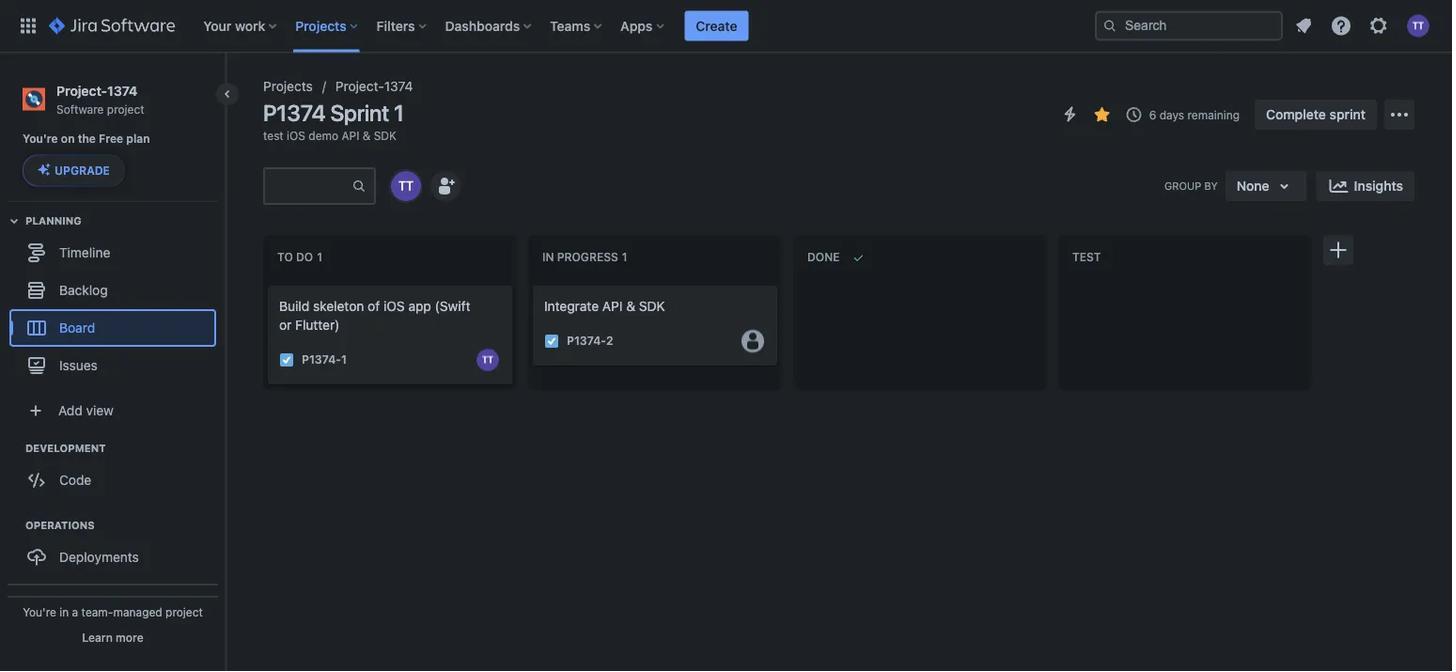Task type: vqa. For each thing, say whether or not it's contained in the screenshot.
People "People"
no



Task type: describe. For each thing, give the bounding box(es) containing it.
ios inside p1374 sprint 1 test ios demo api & sdk
[[287, 129, 306, 142]]

project inside project-1374 software project
[[107, 102, 144, 115]]

dashboards
[[445, 18, 520, 33]]

create button
[[685, 11, 749, 41]]

remaining
[[1188, 108, 1240, 121]]

deployments link
[[9, 538, 216, 576]]

1 horizontal spatial &
[[627, 299, 636, 314]]

to do
[[277, 251, 313, 264]]

p1374-1 link
[[302, 352, 347, 368]]

in
[[59, 606, 69, 619]]

Search this board text field
[[265, 169, 352, 203]]

automations menu button icon image
[[1059, 103, 1082, 126]]

projects for projects link
[[263, 79, 313, 94]]

projects for projects dropdown button
[[295, 18, 347, 33]]

add view
[[58, 402, 114, 418]]

test ios demo api & sdk element
[[263, 128, 397, 143]]

sprint
[[1330, 107, 1366, 122]]

primary element
[[11, 0, 1095, 52]]

p1374-1
[[302, 353, 347, 366]]

integrate
[[544, 299, 599, 314]]

add view button
[[11, 391, 214, 429]]

planning group
[[9, 213, 225, 390]]

sdk inside p1374 sprint 1 test ios demo api & sdk
[[374, 129, 397, 142]]

projects link
[[263, 75, 313, 98]]

on
[[61, 132, 75, 145]]

p1374 sprint 1 test ios demo api & sdk
[[263, 100, 404, 142]]

plan
[[126, 132, 150, 145]]

unassigned image
[[742, 330, 764, 352]]

create column image
[[1328, 239, 1350, 261]]

issues
[[59, 357, 98, 373]]

done
[[808, 251, 840, 264]]

operations
[[25, 519, 95, 531]]

apps button
[[615, 11, 672, 41]]

flutter)
[[295, 317, 340, 333]]

help image
[[1331, 15, 1353, 37]]

to do element
[[277, 251, 326, 264]]

team-
[[81, 606, 113, 619]]

projects button
[[290, 11, 365, 41]]

settings image
[[1368, 15, 1391, 37]]

6 days remaining image
[[1123, 103, 1146, 126]]

1 horizontal spatial project
[[166, 606, 203, 619]]

upgrade
[[55, 164, 110, 177]]

none button
[[1226, 171, 1308, 201]]

banner containing your work
[[0, 0, 1453, 53]]

insights
[[1355, 178, 1404, 194]]

search image
[[1103, 18, 1118, 33]]

learn
[[82, 631, 113, 644]]

add people image
[[434, 175, 457, 197]]

filters button
[[371, 11, 434, 41]]

assignee: terry turtle image
[[477, 349, 499, 371]]

project- for project-1374
[[335, 79, 384, 94]]

your profile and settings image
[[1408, 15, 1430, 37]]

star p1374 board image
[[1091, 103, 1114, 126]]

integrate api & sdk
[[544, 299, 666, 314]]

more
[[116, 631, 144, 644]]

your
[[203, 18, 232, 33]]

(swift
[[435, 299, 471, 314]]

teams
[[550, 18, 591, 33]]

issues link
[[9, 346, 216, 384]]

api inside p1374 sprint 1 test ios demo api & sdk
[[342, 129, 360, 142]]

terry turtle image
[[391, 171, 421, 201]]

do
[[296, 251, 313, 264]]

your work
[[203, 18, 265, 33]]

backlog
[[59, 282, 108, 298]]

insights image
[[1328, 175, 1351, 197]]

you're in a team-managed project
[[23, 606, 203, 619]]

1374 for project-1374
[[384, 79, 413, 94]]

complete sprint button
[[1255, 100, 1378, 130]]

build skeleton of ios app (swift or flutter)
[[279, 299, 471, 333]]

add
[[58, 402, 83, 418]]

demo
[[309, 129, 339, 142]]

you're on the free plan
[[23, 132, 150, 145]]

view
[[86, 402, 114, 418]]

learn more button
[[82, 630, 144, 645]]

board link
[[9, 309, 216, 346]]



Task type: locate. For each thing, give the bounding box(es) containing it.
sdk down the sprint
[[374, 129, 397, 142]]

6 days remaining
[[1150, 108, 1240, 121]]

learn more
[[82, 631, 144, 644]]

jira software image
[[49, 15, 175, 37], [49, 15, 175, 37]]

6
[[1150, 108, 1157, 121]]

ios right of
[[384, 299, 405, 314]]

1 vertical spatial projects
[[263, 79, 313, 94]]

& inside p1374 sprint 1 test ios demo api & sdk
[[363, 129, 371, 142]]

task image down or
[[279, 352, 294, 367]]

complete
[[1267, 107, 1327, 122]]

in
[[543, 251, 554, 264]]

the
[[78, 132, 96, 145]]

1 vertical spatial &
[[627, 299, 636, 314]]

you're left the on
[[23, 132, 58, 145]]

p1374-2 link
[[567, 333, 614, 349]]

p1374- down flutter) at the top left
[[302, 353, 341, 366]]

none
[[1237, 178, 1270, 194]]

banner
[[0, 0, 1453, 53]]

project right managed at the left of page
[[166, 606, 203, 619]]

test
[[1073, 251, 1102, 264]]

0 vertical spatial p1374-
[[567, 334, 606, 348]]

1 horizontal spatial sdk
[[639, 299, 666, 314]]

1 vertical spatial 1
[[341, 353, 347, 366]]

deployments
[[59, 549, 139, 565]]

timeline
[[59, 244, 110, 260]]

sprint
[[330, 100, 389, 126]]

1 horizontal spatial p1374-
[[567, 334, 606, 348]]

p1374- down integrate
[[567, 334, 606, 348]]

test
[[263, 129, 284, 142]]

you're
[[23, 132, 58, 145], [23, 606, 56, 619]]

1374 up the sprint
[[384, 79, 413, 94]]

progress
[[557, 251, 619, 264]]

appswitcher icon image
[[17, 15, 39, 37]]

1 vertical spatial ios
[[384, 299, 405, 314]]

by
[[1205, 180, 1218, 192]]

1 you're from the top
[[23, 132, 58, 145]]

work
[[235, 18, 265, 33]]

task image for build skeleton of ios app (swift or flutter)
[[279, 352, 294, 367]]

board
[[59, 320, 95, 335]]

p1374- for integrate
[[567, 334, 606, 348]]

planning image
[[3, 209, 25, 232]]

2 you're from the top
[[23, 606, 56, 619]]

you're for you're in a team-managed project
[[23, 606, 56, 619]]

projects inside dropdown button
[[295, 18, 347, 33]]

complete sprint
[[1267, 107, 1366, 122]]

dashboards button
[[440, 11, 539, 41]]

0 vertical spatial project
[[107, 102, 144, 115]]

0 horizontal spatial &
[[363, 129, 371, 142]]

0 vertical spatial task image
[[544, 334, 559, 349]]

you're for you're on the free plan
[[23, 132, 58, 145]]

you're left in
[[23, 606, 56, 619]]

or
[[279, 317, 292, 333]]

your work button
[[198, 11, 284, 41]]

1 vertical spatial task image
[[279, 352, 294, 367]]

0 horizontal spatial ios
[[287, 129, 306, 142]]

teams button
[[545, 11, 609, 41]]

software
[[56, 102, 104, 115]]

1 vertical spatial project
[[166, 606, 203, 619]]

0 horizontal spatial project-
[[56, 83, 107, 98]]

in progress element
[[543, 251, 631, 264]]

managed
[[113, 606, 162, 619]]

projects up p1374
[[263, 79, 313, 94]]

build
[[279, 299, 310, 314]]

0 vertical spatial sdk
[[374, 129, 397, 142]]

project- up the sprint
[[335, 79, 384, 94]]

task image left p1374-2 link
[[544, 334, 559, 349]]

project- up software
[[56, 83, 107, 98]]

ios
[[287, 129, 306, 142], [384, 299, 405, 314]]

api
[[342, 129, 360, 142], [603, 299, 623, 314]]

project-1374 software project
[[56, 83, 144, 115]]

0 horizontal spatial 1374
[[107, 83, 138, 98]]

0 horizontal spatial p1374-
[[302, 353, 341, 366]]

1
[[394, 100, 404, 126], [341, 353, 347, 366]]

0 vertical spatial ios
[[287, 129, 306, 142]]

backlog link
[[9, 271, 216, 309]]

ios inside the build skeleton of ios app (swift or flutter)
[[384, 299, 405, 314]]

to
[[277, 251, 293, 264]]

group by
[[1165, 180, 1218, 192]]

0 horizontal spatial 1
[[341, 353, 347, 366]]

project- for project-1374 software project
[[56, 83, 107, 98]]

operations group
[[9, 517, 225, 581]]

1374
[[384, 79, 413, 94], [107, 83, 138, 98]]

apps
[[621, 18, 653, 33]]

&
[[363, 129, 371, 142], [627, 299, 636, 314]]

sdk right integrate
[[639, 299, 666, 314]]

2
[[606, 334, 614, 348]]

api down the sprint
[[342, 129, 360, 142]]

app
[[409, 299, 431, 314]]

project up plan
[[107, 102, 144, 115]]

create
[[696, 18, 738, 33]]

timeline link
[[9, 234, 216, 271]]

1 horizontal spatial ios
[[384, 299, 405, 314]]

development group
[[9, 440, 225, 504]]

planning
[[25, 214, 82, 226]]

development image
[[3, 437, 25, 459]]

0 vertical spatial projects
[[295, 18, 347, 33]]

project-1374 link
[[335, 75, 413, 98]]

project- inside "project-1374" link
[[335, 79, 384, 94]]

skeleton
[[313, 299, 364, 314]]

development
[[25, 442, 106, 454]]

1 vertical spatial sdk
[[639, 299, 666, 314]]

1 inside p1374 sprint 1 test ios demo api & sdk
[[394, 100, 404, 126]]

1 vertical spatial api
[[603, 299, 623, 314]]

projects up projects link
[[295, 18, 347, 33]]

project-1374
[[335, 79, 413, 94]]

1374 up free
[[107, 83, 138, 98]]

task image for integrate api & sdk
[[544, 334, 559, 349]]

group
[[1165, 180, 1202, 192]]

sdk
[[374, 129, 397, 142], [639, 299, 666, 314]]

1 horizontal spatial project-
[[335, 79, 384, 94]]

project-
[[335, 79, 384, 94], [56, 83, 107, 98]]

1 horizontal spatial task image
[[544, 334, 559, 349]]

notifications image
[[1293, 15, 1315, 37]]

project- inside project-1374 software project
[[56, 83, 107, 98]]

ios down p1374
[[287, 129, 306, 142]]

0 horizontal spatial task image
[[279, 352, 294, 367]]

& down the sprint
[[363, 129, 371, 142]]

p1374
[[263, 100, 326, 126]]

1 horizontal spatial 1374
[[384, 79, 413, 94]]

1 down "project-1374" link
[[394, 100, 404, 126]]

1374 for project-1374 software project
[[107, 83, 138, 98]]

code
[[59, 472, 91, 487]]

api up 2
[[603, 299, 623, 314]]

1 vertical spatial p1374-
[[302, 353, 341, 366]]

0 horizontal spatial sdk
[[374, 129, 397, 142]]

insights button
[[1317, 171, 1415, 201]]

code link
[[9, 461, 216, 499]]

1 horizontal spatial 1
[[394, 100, 404, 126]]

more image
[[1389, 103, 1411, 126]]

upgrade button
[[24, 155, 124, 186]]

0 vertical spatial &
[[363, 129, 371, 142]]

task image
[[544, 334, 559, 349], [279, 352, 294, 367]]

project
[[107, 102, 144, 115], [166, 606, 203, 619]]

0 vertical spatial api
[[342, 129, 360, 142]]

1374 inside project-1374 software project
[[107, 83, 138, 98]]

days
[[1160, 108, 1185, 121]]

a
[[72, 606, 78, 619]]

free
[[99, 132, 123, 145]]

filters
[[377, 18, 415, 33]]

0 horizontal spatial api
[[342, 129, 360, 142]]

0 vertical spatial 1
[[394, 100, 404, 126]]

p1374- for build
[[302, 353, 341, 366]]

p1374-2
[[567, 334, 614, 348]]

p1374-
[[567, 334, 606, 348], [302, 353, 341, 366]]

in progress
[[543, 251, 619, 264]]

& right integrate
[[627, 299, 636, 314]]

operations image
[[3, 514, 25, 536]]

Search field
[[1095, 11, 1283, 41]]

1 horizontal spatial api
[[603, 299, 623, 314]]

0 horizontal spatial project
[[107, 102, 144, 115]]

0 vertical spatial you're
[[23, 132, 58, 145]]

group
[[8, 583, 218, 671]]

1 vertical spatial you're
[[23, 606, 56, 619]]

1 down 'skeleton'
[[341, 353, 347, 366]]

of
[[368, 299, 380, 314]]



